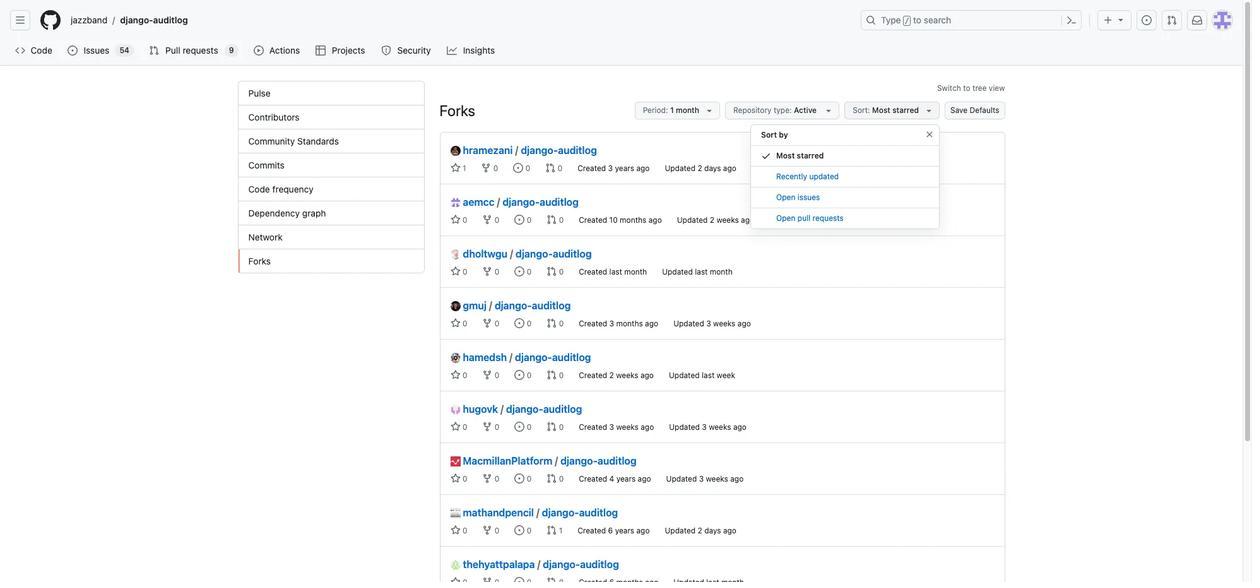Task type: locate. For each thing, give the bounding box(es) containing it.
0 vertical spatial years
[[615, 164, 635, 173]]

/ django-auditlog for hugovk
[[501, 404, 583, 415]]

0 vertical spatial to
[[914, 15, 922, 25]]

created for dholtwgu
[[579, 267, 608, 277]]

issue opened image
[[514, 163, 524, 173], [515, 215, 525, 225], [515, 267, 525, 277], [515, 318, 525, 328], [515, 422, 525, 432], [515, 474, 525, 484]]

0 horizontal spatial forks
[[249, 256, 271, 267]]

updated for hugovk
[[670, 422, 700, 432]]

triangle down image
[[1117, 15, 1127, 25], [824, 105, 834, 116]]

repo forked image down mathandpencil link
[[483, 525, 493, 536]]

insights element
[[238, 81, 425, 273]]

years right 6
[[615, 526, 635, 536]]

hugovk
[[463, 404, 498, 415]]

2 days from the top
[[705, 526, 722, 536]]

2 vertical spatial repo forked image
[[483, 577, 493, 582]]

django- up created 6 years ago
[[542, 507, 579, 518]]

0 vertical spatial 1
[[671, 105, 674, 115]]

to left tree
[[964, 83, 971, 93]]

created 6 years ago
[[578, 526, 650, 536]]

2 star image from the top
[[451, 267, 461, 277]]

days for hramezani
[[705, 164, 721, 173]]

1 vertical spatial requests
[[813, 213, 844, 223]]

django- inside jazzband / django-auditlog
[[120, 15, 153, 25]]

4 star image from the top
[[451, 474, 461, 484]]

table image
[[316, 45, 326, 56]]

1 star image from the top
[[451, 163, 461, 173]]

django-auditlog link
[[115, 10, 193, 30], [521, 145, 597, 156], [503, 196, 579, 208], [516, 248, 592, 260], [495, 300, 571, 311], [515, 352, 591, 363], [506, 404, 583, 415], [561, 455, 637, 467], [542, 507, 618, 518], [543, 559, 619, 570]]

last for dholtwgu
[[695, 267, 708, 277]]

/ right the gmuj on the bottom of page
[[489, 300, 492, 311]]

repo forked image down macmillanplatform 'link'
[[483, 474, 493, 484]]

issue opened image for thehyattpalapa
[[515, 577, 525, 582]]

0 vertical spatial forks
[[440, 102, 475, 119]]

created for hramezani
[[578, 164, 606, 173]]

1 horizontal spatial to
[[964, 83, 971, 93]]

@thehyattpalapa image
[[451, 560, 461, 570]]

1 vertical spatial 1
[[461, 164, 466, 173]]

django-auditlog link for aemcc
[[503, 196, 579, 208]]

/ django-auditlog for thehyattpalapa
[[538, 559, 619, 570]]

django-auditlog link for mathandpencil
[[542, 507, 618, 518]]

recently
[[777, 172, 808, 181]]

repo forked image for hramezani
[[482, 163, 492, 173]]

repository
[[734, 105, 772, 115]]

git pull request image for gmuj
[[547, 318, 557, 328]]

auditlog for hramezani
[[558, 145, 597, 156]]

repo forked image down the gmuj on the bottom of page
[[483, 318, 493, 328]]

open
[[777, 193, 796, 202], [777, 213, 796, 223]]

0 horizontal spatial month
[[625, 267, 647, 277]]

/ right hugovk
[[501, 404, 504, 415]]

years up created 10 months ago
[[615, 164, 635, 173]]

repo forked image for dholtwgu
[[483, 267, 493, 277]]

type
[[882, 15, 902, 25]]

weeks
[[717, 215, 739, 225], [714, 319, 736, 328], [616, 371, 639, 380], [617, 422, 639, 432], [709, 422, 732, 432], [706, 474, 729, 484]]

star image down the @hramezani image
[[451, 163, 461, 173]]

1 link left 6
[[547, 525, 563, 536]]

django- right dholtwgu
[[516, 248, 553, 260]]

/ for macmillanplatform
[[555, 455, 558, 467]]

created up created 4 years ago on the bottom of page
[[579, 422, 608, 432]]

auditlog for dholtwgu
[[553, 248, 592, 260]]

frequency
[[273, 184, 314, 195]]

sort: most starred
[[853, 105, 920, 115]]

star image down @gmuj 'image'
[[451, 318, 461, 328]]

star image down @thehyattpalapa icon
[[451, 577, 461, 582]]

updated 3 weeks ago for gmuj
[[674, 319, 751, 328]]

django-auditlog link for macmillanplatform
[[561, 455, 637, 467]]

most starred link
[[752, 146, 940, 167]]

@hamedsh image
[[451, 353, 461, 363]]

2 vertical spatial years
[[615, 526, 635, 536]]

list
[[66, 10, 854, 30]]

1 horizontal spatial 1
[[557, 526, 563, 536]]

/ inside jazzband / django-auditlog
[[113, 15, 115, 26]]

issue opened image for dholtwgu
[[515, 267, 525, 277]]

star image
[[451, 215, 461, 225], [451, 267, 461, 277], [451, 422, 461, 432], [451, 577, 461, 582]]

2 repo forked image from the top
[[483, 267, 493, 277]]

triangle down image right active at the right of the page
[[824, 105, 834, 116]]

1 repo forked image from the top
[[483, 215, 493, 225]]

star image down @mathandpencil icon
[[451, 525, 461, 536]]

star image for thehyattpalapa
[[451, 577, 461, 582]]

sort
[[762, 130, 777, 140]]

django-auditlog link for hramezani
[[521, 145, 597, 156]]

4 star image from the top
[[451, 577, 461, 582]]

django- right aemcc
[[503, 196, 540, 208]]

@dholtwgu image
[[451, 249, 461, 260]]

open pull requests link
[[752, 208, 940, 229]]

0 horizontal spatial 1 link
[[451, 163, 466, 173]]

month down created 10 months ago
[[625, 267, 647, 277]]

code inside 'link'
[[249, 184, 270, 195]]

git pull request image for hramezani
[[546, 163, 556, 173]]

last left week on the bottom of page
[[702, 371, 715, 380]]

auditlog for gmuj
[[532, 300, 571, 311]]

pull requests
[[166, 45, 218, 56]]

updated for hamedsh
[[669, 371, 700, 380]]

updated for aemcc
[[677, 215, 708, 225]]

1 open from the top
[[777, 193, 796, 202]]

month for created last month
[[625, 267, 647, 277]]

django- for hamedsh
[[515, 352, 553, 363]]

updated 2 days ago
[[665, 164, 737, 173], [665, 526, 737, 536]]

projects link
[[311, 41, 371, 60]]

0 horizontal spatial code
[[31, 45, 52, 56]]

2
[[698, 164, 703, 173], [710, 215, 715, 225], [610, 371, 614, 380], [698, 526, 703, 536]]

triangle down image right plus image
[[1117, 15, 1127, 25]]

/ right thehyattpalapa
[[538, 559, 541, 570]]

repo forked image down hugovk
[[483, 422, 493, 432]]

3 star image from the top
[[451, 422, 461, 432]]

3 star image from the top
[[451, 370, 461, 380]]

issue opened image for hramezani
[[514, 163, 524, 173]]

repo forked image for macmillanplatform
[[483, 474, 493, 484]]

triangle down image for most starred
[[925, 105, 935, 116]]

1 vertical spatial months
[[617, 319, 643, 328]]

2 vertical spatial updated 3 weeks ago
[[667, 474, 744, 484]]

triangle down image up close menu image
[[925, 105, 935, 116]]

54
[[120, 45, 129, 55]]

created
[[578, 164, 606, 173], [579, 215, 608, 225], [579, 267, 608, 277], [579, 319, 608, 328], [579, 371, 608, 380], [579, 422, 608, 432], [579, 474, 608, 484], [578, 526, 606, 536]]

most right sort:
[[873, 105, 891, 115]]

0 horizontal spatial starred
[[797, 151, 824, 160]]

updated 2 days ago for hramezani
[[665, 164, 737, 173]]

triangle down image right "period: 1 month"
[[705, 105, 715, 116]]

created left 4
[[579, 474, 608, 484]]

month
[[676, 105, 700, 115], [625, 267, 647, 277], [710, 267, 733, 277]]

/ django-auditlog for macmillanplatform
[[555, 455, 637, 467]]

code link
[[10, 41, 58, 60]]

created left 6
[[578, 526, 606, 536]]

created for hamedsh
[[579, 371, 608, 380]]

1 horizontal spatial triangle down image
[[1117, 15, 1127, 25]]

triangle down image
[[705, 105, 715, 116], [925, 105, 935, 116]]

macmillanplatform link
[[451, 453, 553, 469]]

django-auditlog link for gmuj
[[495, 300, 571, 311]]

months right 10
[[620, 215, 647, 225]]

star image
[[451, 163, 461, 173], [451, 318, 461, 328], [451, 370, 461, 380], [451, 474, 461, 484], [451, 525, 461, 536]]

repo forked image down aemcc
[[483, 215, 493, 225]]

repo forked image down hamedsh
[[483, 370, 493, 380]]

triangle down image for 1 month
[[705, 105, 715, 116]]

code frequency
[[249, 184, 314, 195]]

repo forked image for hugovk
[[483, 422, 493, 432]]

active
[[794, 105, 817, 115]]

star image down @hamedsh icon
[[451, 370, 461, 380]]

/ right mathandpencil
[[537, 507, 540, 518]]

1 vertical spatial triangle down image
[[824, 105, 834, 116]]

weeks for aemcc
[[717, 215, 739, 225]]

security link
[[376, 41, 437, 60]]

/ right aemcc
[[497, 196, 500, 208]]

1 vertical spatial 1 link
[[547, 525, 563, 536]]

month down updated 2 weeks ago
[[710, 267, 733, 277]]

0 vertical spatial updated 2 days ago
[[665, 164, 737, 173]]

1 horizontal spatial requests
[[813, 213, 844, 223]]

1 vertical spatial forks
[[249, 256, 271, 267]]

1 link down the @hramezani image
[[451, 163, 466, 173]]

1 horizontal spatial month
[[676, 105, 700, 115]]

1 horizontal spatial most
[[873, 105, 891, 115]]

/ inside type / to search
[[905, 16, 910, 25]]

issue opened image for macmillanplatform
[[515, 474, 525, 484]]

created last month
[[579, 267, 647, 277]]

updated for mathandpencil
[[665, 526, 696, 536]]

months
[[620, 215, 647, 225], [617, 319, 643, 328]]

@hramezani image
[[451, 146, 461, 156]]

code frequency link
[[238, 177, 424, 201]]

1 vertical spatial updated 3 weeks ago
[[670, 422, 747, 432]]

star image for aemcc
[[451, 215, 461, 225]]

django- right hugovk
[[506, 404, 544, 415]]

repo forked image down "hramezani"
[[482, 163, 492, 173]]

1 left 6
[[557, 526, 563, 536]]

1 vertical spatial most
[[777, 151, 795, 160]]

django- for dholtwgu
[[516, 248, 553, 260]]

open down recently
[[777, 193, 796, 202]]

updated
[[665, 164, 696, 173], [677, 215, 708, 225], [663, 267, 693, 277], [674, 319, 705, 328], [669, 371, 700, 380], [670, 422, 700, 432], [667, 474, 697, 484], [665, 526, 696, 536]]

/ right dholtwgu
[[510, 248, 513, 260]]

1 vertical spatial updated 2 days ago
[[665, 526, 737, 536]]

/ right jazzband
[[113, 15, 115, 26]]

created up created 10 months ago
[[578, 164, 606, 173]]

/ for gmuj
[[489, 300, 492, 311]]

/ right type
[[905, 16, 910, 25]]

1 vertical spatial days
[[705, 526, 722, 536]]

updated 3 weeks ago for macmillanplatform
[[667, 474, 744, 484]]

1 vertical spatial years
[[617, 474, 636, 484]]

0 vertical spatial days
[[705, 164, 721, 173]]

forks down network
[[249, 256, 271, 267]]

@mathandpencil image
[[451, 508, 461, 518]]

0 vertical spatial open
[[777, 193, 796, 202]]

git pull request image for dholtwgu
[[547, 267, 557, 277]]

django- up created 4 years ago on the bottom of page
[[561, 455, 598, 467]]

2 star image from the top
[[451, 318, 461, 328]]

projects
[[332, 45, 365, 56]]

issue opened image
[[1142, 15, 1153, 25], [68, 45, 78, 56], [515, 370, 525, 380], [515, 525, 525, 536], [515, 577, 525, 582]]

issue opened image for mathandpencil
[[515, 525, 525, 536]]

0 horizontal spatial requests
[[183, 45, 218, 56]]

auditlog for hugovk
[[544, 404, 583, 415]]

repo forked image for gmuj
[[483, 318, 493, 328]]

django-
[[120, 15, 153, 25], [521, 145, 558, 156], [503, 196, 540, 208], [516, 248, 553, 260], [495, 300, 532, 311], [515, 352, 553, 363], [506, 404, 544, 415], [561, 455, 598, 467], [542, 507, 579, 518], [543, 559, 580, 570]]

git pull request image
[[1168, 15, 1178, 25], [546, 163, 556, 173], [547, 267, 557, 277], [547, 318, 557, 328], [547, 370, 557, 380]]

git pull request image
[[149, 45, 159, 56], [547, 215, 557, 225], [547, 422, 557, 432], [547, 474, 557, 484], [547, 525, 557, 536], [547, 577, 557, 582]]

1 down the @hramezani image
[[461, 164, 466, 173]]

menu
[[752, 146, 940, 229]]

standards
[[297, 136, 339, 147]]

repo forked image for mathandpencil
[[483, 525, 493, 536]]

1 vertical spatial open
[[777, 213, 796, 223]]

5 repo forked image from the top
[[483, 474, 493, 484]]

django- for macmillanplatform
[[561, 455, 598, 467]]

4 repo forked image from the top
[[483, 370, 493, 380]]

hamedsh
[[463, 352, 507, 363]]

to left search
[[914, 15, 922, 25]]

repo forked image for hamedsh
[[483, 370, 493, 380]]

years for macmillanplatform
[[617, 474, 636, 484]]

mathandpencil
[[463, 507, 534, 518]]

network link
[[238, 225, 424, 249]]

days
[[705, 164, 721, 173], [705, 526, 722, 536]]

open pull requests
[[777, 213, 844, 223]]

issue opened image for hugovk
[[515, 422, 525, 432]]

1 horizontal spatial code
[[249, 184, 270, 195]]

code down commits
[[249, 184, 270, 195]]

1 days from the top
[[705, 164, 721, 173]]

last
[[610, 267, 623, 277], [695, 267, 708, 277], [702, 371, 715, 380]]

pull
[[798, 213, 811, 223]]

shield image
[[381, 45, 392, 56]]

0
[[492, 164, 499, 173], [524, 164, 531, 173], [556, 164, 563, 173], [461, 215, 468, 225], [493, 215, 500, 225], [525, 215, 532, 225], [557, 215, 564, 225], [461, 267, 468, 277], [493, 267, 500, 277], [525, 267, 532, 277], [557, 267, 564, 277], [461, 319, 468, 328], [493, 319, 500, 328], [525, 319, 532, 328], [557, 319, 564, 328], [461, 371, 468, 380], [493, 371, 500, 380], [525, 371, 532, 380], [557, 371, 564, 380], [461, 422, 468, 432], [493, 422, 500, 432], [525, 422, 532, 432], [557, 422, 564, 432], [461, 474, 468, 484], [493, 474, 500, 484], [525, 474, 532, 484], [557, 474, 564, 484], [461, 526, 468, 536], [493, 526, 500, 536], [525, 526, 532, 536]]

django-auditlog link for hugovk
[[506, 404, 583, 415]]

created for gmuj
[[579, 319, 608, 328]]

month right period:
[[676, 105, 700, 115]]

updated 3 weeks ago
[[674, 319, 751, 328], [670, 422, 747, 432], [667, 474, 744, 484]]

0 vertical spatial updated 3 weeks ago
[[674, 319, 751, 328]]

1 updated 2 days ago from the top
[[665, 164, 737, 173]]

django- right the gmuj on the bottom of page
[[495, 300, 532, 311]]

star image down @dholtwgu icon
[[451, 267, 461, 277]]

updated for macmillanplatform
[[667, 474, 697, 484]]

3
[[609, 164, 613, 173], [610, 319, 615, 328], [707, 319, 712, 328], [610, 422, 615, 432], [702, 422, 707, 432], [699, 474, 704, 484]]

1 horizontal spatial forks
[[440, 102, 475, 119]]

1 vertical spatial to
[[964, 83, 971, 93]]

0 vertical spatial code
[[31, 45, 52, 56]]

6 repo forked image from the top
[[483, 525, 493, 536]]

2 horizontal spatial month
[[710, 267, 733, 277]]

code image
[[15, 45, 25, 56]]

code right code icon
[[31, 45, 52, 56]]

2 triangle down image from the left
[[925, 105, 935, 116]]

django- for aemcc
[[503, 196, 540, 208]]

repo forked image down thehyattpalapa link
[[483, 577, 493, 582]]

save
[[951, 105, 968, 115]]

months for aemcc
[[620, 215, 647, 225]]

recently updated link
[[752, 167, 940, 188]]

/ django-auditlog
[[516, 145, 597, 156], [497, 196, 579, 208], [510, 248, 592, 260], [489, 300, 571, 311], [510, 352, 591, 363], [501, 404, 583, 415], [555, 455, 637, 467], [537, 507, 618, 518], [538, 559, 619, 570]]

1 vertical spatial code
[[249, 184, 270, 195]]

/ right macmillanplatform
[[555, 455, 558, 467]]

repo forked image
[[483, 215, 493, 225], [483, 267, 493, 277], [483, 318, 493, 328], [483, 370, 493, 380], [483, 474, 493, 484], [483, 525, 493, 536]]

open issues
[[777, 193, 821, 202]]

django-auditlog link for dholtwgu
[[516, 248, 592, 260]]

notifications image
[[1193, 15, 1203, 25]]

1 star image from the top
[[451, 215, 461, 225]]

security
[[398, 45, 431, 56]]

last down 10
[[610, 267, 623, 277]]

django- right "hramezani"
[[521, 145, 558, 156]]

auditlog inside jazzband / django-auditlog
[[153, 15, 188, 25]]

months up created 2 weeks ago
[[617, 319, 643, 328]]

/
[[113, 15, 115, 26], [905, 16, 910, 25], [516, 145, 519, 156], [497, 196, 500, 208], [510, 248, 513, 260], [489, 300, 492, 311], [510, 352, 513, 363], [501, 404, 504, 415], [555, 455, 558, 467], [537, 507, 540, 518], [538, 559, 541, 570]]

view
[[990, 83, 1006, 93]]

1 vertical spatial starred
[[797, 151, 824, 160]]

2 updated 2 days ago from the top
[[665, 526, 737, 536]]

open left pull
[[777, 213, 796, 223]]

issue opened image for hamedsh
[[515, 370, 525, 380]]

starred up the recently updated
[[797, 151, 824, 160]]

most right the check image
[[777, 151, 795, 160]]

repo forked image
[[482, 163, 492, 173], [483, 422, 493, 432], [483, 577, 493, 582]]

period:
[[643, 105, 668, 115]]

1 triangle down image from the left
[[705, 105, 715, 116]]

3 repo forked image from the top
[[483, 318, 493, 328]]

1 vertical spatial repo forked image
[[483, 422, 493, 432]]

code for code
[[31, 45, 52, 56]]

star image down @hugovk icon
[[451, 422, 461, 432]]

starred
[[893, 105, 920, 115], [797, 151, 824, 160]]

search
[[924, 15, 952, 25]]

5 star image from the top
[[451, 525, 461, 536]]

auditlog
[[153, 15, 188, 25], [558, 145, 597, 156], [540, 196, 579, 208], [553, 248, 592, 260], [532, 300, 571, 311], [553, 352, 591, 363], [544, 404, 583, 415], [598, 455, 637, 467], [579, 507, 618, 518], [580, 559, 619, 570]]

most
[[873, 105, 891, 115], [777, 151, 795, 160]]

repo forked image down dholtwgu
[[483, 267, 493, 277]]

star image down '@macmillanplatform' icon at the left bottom of page
[[451, 474, 461, 484]]

recently updated
[[777, 172, 839, 181]]

0 vertical spatial most
[[873, 105, 891, 115]]

aemcc
[[463, 196, 495, 208]]

/ right "hramezani"
[[516, 145, 519, 156]]

created up created 3 weeks ago
[[579, 371, 608, 380]]

plus image
[[1104, 15, 1114, 25]]

2 for hramezani
[[698, 164, 703, 173]]

django- right hamedsh
[[515, 352, 553, 363]]

/ right hamedsh
[[510, 352, 513, 363]]

django- up the '54'
[[120, 15, 153, 25]]

last down updated 2 weeks ago
[[695, 267, 708, 277]]

month for updated last month
[[710, 267, 733, 277]]

created up created 3 months ago
[[579, 267, 608, 277]]

jazzband / django-auditlog
[[71, 15, 188, 26]]

starred right sort:
[[893, 105, 920, 115]]

1 right period:
[[671, 105, 674, 115]]

years
[[615, 164, 635, 173], [617, 474, 636, 484], [615, 526, 635, 536]]

0 vertical spatial months
[[620, 215, 647, 225]]

0 horizontal spatial triangle down image
[[705, 105, 715, 116]]

auditlog for mathandpencil
[[579, 507, 618, 518]]

django- for hugovk
[[506, 404, 544, 415]]

0 horizontal spatial to
[[914, 15, 922, 25]]

9
[[229, 45, 234, 55]]

code
[[31, 45, 52, 56], [249, 184, 270, 195]]

switch
[[938, 83, 962, 93]]

@gmuj image
[[451, 301, 461, 311]]

created left 10
[[579, 215, 608, 225]]

forks up the @hramezani image
[[440, 102, 475, 119]]

0 vertical spatial starred
[[893, 105, 920, 115]]

1 horizontal spatial starred
[[893, 105, 920, 115]]

2 open from the top
[[777, 213, 796, 223]]

dependency graph link
[[238, 201, 424, 225]]

0 horizontal spatial most
[[777, 151, 795, 160]]

issue opened image for gmuj
[[515, 318, 525, 328]]

1 horizontal spatial triangle down image
[[925, 105, 935, 116]]

actions
[[270, 45, 300, 56]]

django- down created 6 years ago
[[543, 559, 580, 570]]

2 horizontal spatial 1
[[671, 105, 674, 115]]

0 vertical spatial triangle down image
[[1117, 15, 1127, 25]]

git pull request image for aemcc
[[547, 215, 557, 225]]

star image down @aemcc image
[[451, 215, 461, 225]]

created down created last month
[[579, 319, 608, 328]]

dholtwgu
[[463, 248, 508, 260]]

0 vertical spatial repo forked image
[[482, 163, 492, 173]]

issues
[[798, 193, 821, 202]]

years right 4
[[617, 474, 636, 484]]

forks
[[440, 102, 475, 119], [249, 256, 271, 267]]

updated last month
[[663, 267, 733, 277]]

tree
[[973, 83, 987, 93]]



Task type: describe. For each thing, give the bounding box(es) containing it.
star image for hugovk
[[451, 422, 461, 432]]

month for period: 1 month
[[676, 105, 700, 115]]

graph
[[302, 208, 326, 219]]

/ for hramezani
[[516, 145, 519, 156]]

created 4 years ago
[[579, 474, 651, 484]]

issue opened image for aemcc
[[515, 215, 525, 225]]

auditlog for macmillanplatform
[[598, 455, 637, 467]]

dependency graph
[[249, 208, 326, 219]]

forks inside insights element
[[249, 256, 271, 267]]

forks link
[[238, 249, 424, 273]]

star image for macmillanplatform
[[451, 474, 461, 484]]

days for mathandpencil
[[705, 526, 722, 536]]

save defaults button
[[945, 102, 1006, 119]]

commits link
[[238, 153, 424, 177]]

/ for dholtwgu
[[510, 248, 513, 260]]

community standards
[[249, 136, 339, 147]]

updated for hramezani
[[665, 164, 696, 173]]

command palette image
[[1067, 15, 1077, 25]]

pulse link
[[238, 81, 424, 105]]

updated
[[810, 172, 839, 181]]

requests inside "open pull requests" link
[[813, 213, 844, 223]]

pulse
[[249, 88, 271, 99]]

hramezani link
[[451, 143, 513, 158]]

weeks for gmuj
[[714, 319, 736, 328]]

aemcc link
[[451, 195, 495, 210]]

thehyattpalapa
[[463, 559, 535, 570]]

homepage image
[[40, 10, 61, 30]]

play image
[[254, 45, 264, 56]]

/ for hamedsh
[[510, 352, 513, 363]]

/ django-auditlog for hramezani
[[516, 145, 597, 156]]

last for hamedsh
[[702, 371, 715, 380]]

/ for thehyattpalapa
[[538, 559, 541, 570]]

years for mathandpencil
[[615, 526, 635, 536]]

git pull request image for thehyattpalapa
[[547, 577, 557, 582]]

2 for mathandpencil
[[698, 526, 703, 536]]

updated for dholtwgu
[[663, 267, 693, 277]]

network
[[249, 232, 283, 243]]

jazzband
[[71, 15, 107, 25]]

/ for aemcc
[[497, 196, 500, 208]]

weeks for macmillanplatform
[[706, 474, 729, 484]]

mathandpencil link
[[451, 505, 534, 520]]

0 horizontal spatial 1
[[461, 164, 466, 173]]

django-auditlog link for thehyattpalapa
[[543, 559, 619, 570]]

@macmillanplatform image
[[451, 457, 461, 467]]

repo forked image for thehyattpalapa
[[483, 577, 493, 582]]

commits
[[249, 160, 285, 171]]

switch to tree view link
[[938, 83, 1006, 93]]

sort by
[[762, 130, 789, 140]]

/ django-auditlog for hamedsh
[[510, 352, 591, 363]]

insights link
[[442, 41, 501, 60]]

updated last week
[[669, 371, 736, 380]]

updated 2 days ago for mathandpencil
[[665, 526, 737, 536]]

insights
[[463, 45, 495, 56]]

/ django-auditlog for aemcc
[[497, 196, 579, 208]]

4
[[610, 474, 615, 484]]

star image for mathandpencil
[[451, 525, 461, 536]]

type / to search
[[882, 15, 952, 25]]

git pull request image for hugovk
[[547, 422, 557, 432]]

contributors link
[[238, 105, 424, 129]]

updated 2 weeks ago
[[677, 215, 755, 225]]

star image for hramezani
[[451, 163, 461, 173]]

/ for mathandpencil
[[537, 507, 540, 518]]

auditlog for aemcc
[[540, 196, 579, 208]]

save defaults
[[951, 105, 1000, 115]]

django- for mathandpencil
[[542, 507, 579, 518]]

list containing jazzband
[[66, 10, 854, 30]]

0 vertical spatial 1 link
[[451, 163, 466, 173]]

check image
[[762, 151, 772, 161]]

django- for hramezani
[[521, 145, 558, 156]]

created 3 months ago
[[579, 319, 659, 328]]

most starred
[[777, 151, 824, 160]]

created for mathandpencil
[[578, 526, 606, 536]]

hamedsh link
[[451, 350, 507, 365]]

week
[[717, 371, 736, 380]]

menu containing most starred
[[752, 146, 940, 229]]

pull
[[166, 45, 180, 56]]

switch to tree view
[[938, 83, 1006, 93]]

graph image
[[447, 45, 457, 56]]

jazzband link
[[66, 10, 113, 30]]

created for aemcc
[[579, 215, 608, 225]]

created for macmillanplatform
[[579, 474, 608, 484]]

updated 3 weeks ago for hugovk
[[670, 422, 747, 432]]

git pull request image for mathandpencil
[[547, 525, 557, 536]]

code for code frequency
[[249, 184, 270, 195]]

auditlog for hamedsh
[[553, 352, 591, 363]]

git pull request image for hamedsh
[[547, 370, 557, 380]]

/ for hugovk
[[501, 404, 504, 415]]

django- for thehyattpalapa
[[543, 559, 580, 570]]

actions link
[[249, 41, 306, 60]]

community standards link
[[238, 129, 424, 153]]

open issues link
[[752, 188, 940, 208]]

star image for gmuj
[[451, 318, 461, 328]]

dependency
[[249, 208, 300, 219]]

10
[[610, 215, 618, 225]]

period: 1 month
[[643, 105, 700, 115]]

years for hramezani
[[615, 164, 635, 173]]

type:
[[774, 105, 792, 115]]

1 horizontal spatial 1 link
[[547, 525, 563, 536]]

close menu image
[[925, 129, 935, 140]]

django-auditlog link for hamedsh
[[515, 352, 591, 363]]

hramezani
[[463, 145, 513, 156]]

repo forked image for aemcc
[[483, 215, 493, 225]]

hugovk link
[[451, 402, 498, 417]]

2 vertical spatial 1
[[557, 526, 563, 536]]

updated for gmuj
[[674, 319, 705, 328]]

2 for aemcc
[[710, 215, 715, 225]]

by
[[779, 130, 789, 140]]

community
[[249, 136, 295, 147]]

open for open pull requests
[[777, 213, 796, 223]]

6
[[609, 526, 613, 536]]

gmuj
[[463, 300, 487, 311]]

auditlog for thehyattpalapa
[[580, 559, 619, 570]]

created 10 months ago
[[579, 215, 662, 225]]

/ django-auditlog for gmuj
[[489, 300, 571, 311]]

git pull request image for macmillanplatform
[[547, 474, 557, 484]]

sort:
[[853, 105, 871, 115]]

dholtwgu link
[[451, 246, 508, 261]]

created 3 weeks ago
[[579, 422, 654, 432]]

contributors
[[249, 112, 300, 123]]

open for open issues
[[777, 193, 796, 202]]

months for gmuj
[[617, 319, 643, 328]]

0 horizontal spatial triangle down image
[[824, 105, 834, 116]]

created for hugovk
[[579, 422, 608, 432]]

defaults
[[970, 105, 1000, 115]]

macmillanplatform
[[463, 455, 553, 467]]

@hugovk image
[[451, 405, 461, 415]]

/ django-auditlog for dholtwgu
[[510, 248, 592, 260]]

created 2 weeks ago
[[579, 371, 654, 380]]

most inside the most starred link
[[777, 151, 795, 160]]

django- for gmuj
[[495, 300, 532, 311]]

@aemcc image
[[451, 198, 461, 208]]

weeks for hugovk
[[709, 422, 732, 432]]

thehyattpalapa link
[[451, 557, 535, 572]]

created 3 years ago
[[578, 164, 650, 173]]

issues
[[84, 45, 109, 56]]

0 vertical spatial requests
[[183, 45, 218, 56]]

star image for dholtwgu
[[451, 267, 461, 277]]



Task type: vqa. For each thing, say whether or not it's contained in the screenshot.
the bottom triangle down image
yes



